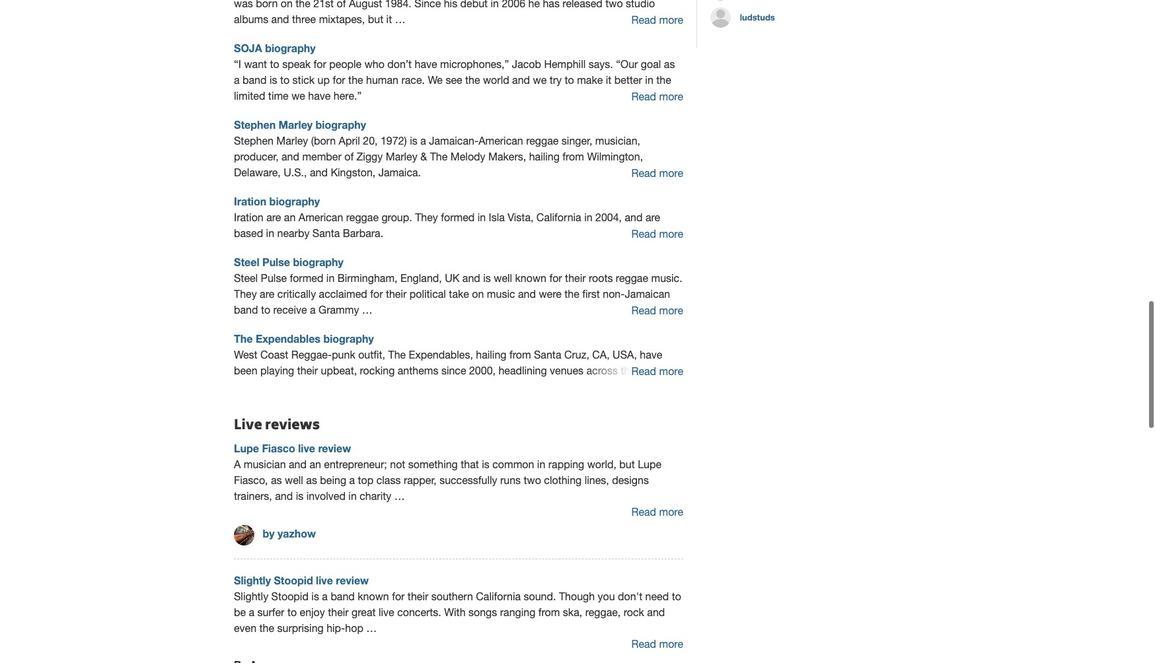 Task type: vqa. For each thing, say whether or not it's contained in the screenshot.


Task type: locate. For each thing, give the bounding box(es) containing it.
melody
[[451, 150, 485, 162]]

hailing up 2000,
[[476, 349, 507, 361]]

live for stoopid
[[316, 574, 333, 587]]

0 horizontal spatial an
[[284, 211, 296, 223]]

2 horizontal spatial live
[[379, 606, 394, 618]]

1 horizontal spatial they
[[415, 211, 438, 223]]

a inside "i want to speak for people who don't have microphones," jacob hemphill says. "our goal as a band is to stick up for the human race. we see the world and we try to make it better in the limited time we have here."
[[234, 74, 240, 86]]

to left "receive"
[[261, 304, 270, 316]]

biography down nearby
[[293, 256, 344, 268]]

runs
[[500, 474, 521, 486]]

read more link down usa,
[[631, 365, 683, 377]]

the up west
[[234, 332, 253, 345]]

reggae inside steel pulse formed in birmingham, england, uk and is well known for their roots reggae music. they are critically acclaimed for their political take on music and were the first non-jamaican band to receive a grammy …
[[616, 272, 648, 284]]

0 vertical spatial they
[[415, 211, 438, 223]]

biography for expendables
[[323, 332, 374, 345]]

0 horizontal spatial american
[[299, 211, 343, 223]]

1 vertical spatial pulse
[[261, 272, 287, 284]]

stoopid inside "slightly stoopid is a band known for their southern california sound.  though you don't need to be a surfer to enjoy their great live concerts. with songs ranging from ska, reggae, rock and even the surprising hip-hop … read more"
[[271, 591, 309, 602]]

5 read more link from the top
[[631, 304, 683, 316]]

reggae up barbara.
[[346, 211, 379, 223]]

reggae up jamaican
[[616, 272, 648, 284]]

0 vertical spatial marley
[[279, 118, 313, 131]]

marley up jamaica.
[[386, 150, 418, 162]]

1 horizontal spatial lupe
[[638, 458, 662, 470]]

we left try
[[533, 74, 547, 86]]

a inside steel pulse formed in birmingham, england, uk and is well known for their roots reggae music. they are critically acclaimed for their political take on music and were the first non-jamaican band to receive a grammy …
[[310, 304, 316, 316]]

1972)
[[381, 135, 407, 146]]

7 read more link from the top
[[631, 506, 683, 518]]

2 vertical spatial …
[[366, 622, 377, 634]]

have up country.
[[640, 349, 662, 361]]

biography up april
[[316, 118, 366, 131]]

not
[[390, 458, 405, 470]]

they inside steel pulse formed in birmingham, england, uk and is well known for their roots reggae music. they are critically acclaimed for their political take on music and were the first non-jamaican band to receive a grammy …
[[234, 288, 257, 300]]

1 vertical spatial lupe
[[638, 458, 662, 470]]

2 horizontal spatial the
[[430, 150, 448, 162]]

1 vertical spatial well
[[285, 474, 303, 486]]

from inside "slightly stoopid is a band known for their southern california sound.  though you don't need to be a surfer to enjoy their great live concerts. with songs ranging from ska, reggae, rock and even the surprising hip-hop … read more"
[[539, 606, 560, 618]]

0 vertical spatial known
[[515, 272, 547, 284]]

stephen inside stephen marley (born april 20, 1972) is a jamaican-american reggae singer, musician, producer, and member of ziggy marley & the melody makers, hailing from wilmington, delaware, u.s., and kingston, jamaica.
[[234, 135, 274, 146]]

stoopid
[[274, 574, 313, 587], [271, 591, 309, 602]]

5 read more from the top
[[631, 304, 683, 316]]

2 iration from the top
[[234, 211, 264, 223]]

read more link down wilmington,
[[631, 167, 683, 179]]

take
[[449, 288, 469, 300]]

2 horizontal spatial reggae
[[616, 272, 648, 284]]

on
[[472, 288, 484, 300]]

1 vertical spatial marley
[[276, 135, 308, 146]]

1 read from the top
[[631, 14, 656, 26]]

2 horizontal spatial from
[[563, 150, 584, 162]]

0 horizontal spatial lupe
[[234, 442, 259, 454]]

american up the makers,
[[479, 135, 523, 146]]

is right 1972)
[[410, 135, 418, 146]]

santa right nearby
[[313, 227, 340, 239]]

2 horizontal spatial have
[[640, 349, 662, 361]]

1 horizontal spatial live
[[316, 574, 333, 587]]

0 vertical spatial band
[[243, 74, 267, 86]]

read up goal
[[631, 14, 656, 26]]

7 more from the top
[[659, 506, 683, 518]]

slightly inside "slightly stoopid is a band known for their southern california sound.  though you don't need to be a surfer to enjoy their great live concerts. with songs ranging from ska, reggae, rock and even the surprising hip-hop … read more"
[[234, 591, 268, 602]]

in left 'isla'
[[478, 211, 486, 223]]

steel for steel pulse formed in birmingham, england, uk and is well known for their roots reggae music. they are critically acclaimed for their political take on music and were the first non-jamaican band to receive a grammy …
[[234, 272, 258, 284]]

1 horizontal spatial california
[[537, 211, 581, 223]]

delaware,
[[234, 166, 281, 178]]

surprising
[[277, 622, 324, 634]]

a down "i
[[234, 74, 240, 86]]

and up u.s.,
[[282, 150, 299, 162]]

1 vertical spatial have
[[308, 90, 331, 102]]

0 vertical spatial american
[[479, 135, 523, 146]]

hailing inside west coast reggae-punk outfit, the expendables, hailing from santa cruz, ca, usa, have been playing their upbeat, rocking anthems since 2000, headlining venues across the country.
[[476, 349, 507, 361]]

jamaica.
[[379, 166, 421, 178]]

a inside "a musician and an entrepreneur; not something that is common in rapping world, but lupe fiasco, as well as being a top class rapper, successfully runs two clothing lines, designs trainers, and is involved in charity … read more"
[[349, 474, 355, 486]]

read more for the expendables biography
[[631, 365, 683, 377]]

0 horizontal spatial formed
[[290, 272, 323, 284]]

0 vertical spatial well
[[494, 272, 512, 284]]

0 vertical spatial formed
[[441, 211, 475, 223]]

1 vertical spatial band
[[234, 304, 258, 316]]

1 horizontal spatial an
[[310, 458, 321, 470]]

lupe right "but" at the bottom of page
[[638, 458, 662, 470]]

band left "receive"
[[234, 304, 258, 316]]

from up headlining
[[510, 349, 531, 361]]

and down member
[[310, 166, 328, 178]]

formed left 'isla'
[[441, 211, 475, 223]]

review up entrepreneur;
[[318, 442, 351, 454]]

pulse down steel pulse biography link
[[261, 272, 287, 284]]

2 vertical spatial live
[[379, 606, 394, 618]]

read more down wilmington,
[[631, 167, 683, 179]]

stick
[[293, 74, 315, 86]]

1 horizontal spatial formed
[[441, 211, 475, 223]]

read more for soja biography
[[631, 90, 683, 102]]

1 vertical spatial known
[[358, 591, 389, 602]]

is up time at left top
[[270, 74, 277, 86]]

enjoy
[[300, 606, 325, 618]]

pulse inside steel pulse formed in birmingham, england, uk and is well known for their roots reggae music. they are critically acclaimed for their political take on music and were the first non-jamaican band to receive a grammy …
[[261, 272, 287, 284]]

isla
[[489, 211, 505, 223]]

3 read from the top
[[631, 167, 656, 179]]

the expendables biography
[[234, 332, 374, 345]]

formed
[[441, 211, 475, 223], [290, 272, 323, 284]]

1 stephen from the top
[[234, 118, 276, 131]]

4 read more link from the top
[[631, 228, 683, 240]]

says.
[[589, 58, 613, 70]]

1 vertical spatial hailing
[[476, 349, 507, 361]]

the inside "slightly stoopid is a band known for their southern california sound.  though you don't need to be a surfer to enjoy their great live concerts. with songs ranging from ska, reggae, rock and even the surprising hip-hop … read more"
[[259, 622, 274, 634]]

"i want to speak for people who don't have microphones," jacob hemphill says. "our goal as a band is to stick up for the human race. we see the world and we try to make it better in the limited time we have here."
[[234, 58, 675, 102]]

hailing
[[529, 150, 560, 162], [476, 349, 507, 361]]

the down the surfer
[[259, 622, 274, 634]]

read down jamaican
[[631, 304, 656, 316]]

band down want
[[243, 74, 267, 86]]

steel for steel pulse biography
[[234, 256, 259, 268]]

cruz,
[[564, 349, 589, 361]]

read more down goal
[[631, 90, 683, 102]]

1 vertical spatial santa
[[534, 349, 561, 361]]

punk
[[332, 349, 355, 361]]

2 horizontal spatial as
[[664, 58, 675, 70]]

and inside "slightly stoopid is a band known for their southern california sound.  though you don't need to be a surfer to enjoy their great live concerts. with songs ranging from ska, reggae, rock and even the surprising hip-hop … read more"
[[647, 606, 665, 618]]

0 vertical spatial live
[[298, 442, 315, 454]]

have down up
[[308, 90, 331, 102]]

1 vertical spatial review
[[336, 574, 369, 587]]

1 horizontal spatial we
[[533, 74, 547, 86]]

0 horizontal spatial hailing
[[476, 349, 507, 361]]

an up nearby
[[284, 211, 296, 223]]

yazhow
[[278, 528, 316, 540]]

we
[[428, 74, 443, 86]]

iration inside iration are an american reggae group. they formed in isla vista, california in 2004, and are based in nearby santa barbara.
[[234, 211, 264, 223]]

6 read more link from the top
[[631, 365, 683, 377]]

for
[[314, 58, 326, 70], [333, 74, 345, 86], [550, 272, 562, 284], [370, 288, 383, 300], [392, 591, 405, 602]]

american up nearby
[[299, 211, 343, 223]]

8 read more link from the top
[[631, 638, 683, 650]]

iration biography link
[[234, 195, 320, 207]]

human
[[366, 74, 399, 86]]

england,
[[400, 272, 442, 284]]

2 vertical spatial band
[[331, 591, 355, 602]]

2 read more link from the top
[[631, 90, 683, 102]]

2 read more from the top
[[631, 90, 683, 102]]

the inside west coast reggae-punk outfit, the expendables, hailing from santa cruz, ca, usa, have been playing their upbeat, rocking anthems since 2000, headlining venues across the country.
[[388, 349, 406, 361]]

0 vertical spatial review
[[318, 442, 351, 454]]

marley up (born
[[279, 118, 313, 131]]

1 horizontal spatial the
[[388, 349, 406, 361]]

8 more from the top
[[659, 638, 683, 650]]

west coast reggae-punk outfit, the expendables, hailing from santa cruz, ca, usa, have been playing their upbeat, rocking anthems since 2000, headlining venues across the country.
[[234, 349, 676, 376]]

0 horizontal spatial we
[[292, 90, 305, 102]]

biography up punk
[[323, 332, 374, 345]]

ska,
[[563, 606, 582, 618]]

1 horizontal spatial have
[[415, 58, 437, 70]]

a inside stephen marley (born april 20, 1972) is a jamaican-american reggae singer, musician, producer, and member of ziggy marley & the melody makers, hailing from wilmington, delaware, u.s., and kingston, jamaica.
[[420, 135, 426, 146]]

receive
[[273, 304, 307, 316]]

santa up venues
[[534, 349, 561, 361]]

steel inside steel pulse formed in birmingham, england, uk and is well known for their roots reggae music. they are critically acclaimed for their political take on music and were the first non-jamaican band to receive a grammy …
[[234, 272, 258, 284]]

0 horizontal spatial california
[[476, 591, 521, 602]]

4 read more from the top
[[631, 228, 683, 240]]

0 vertical spatial iration
[[234, 195, 266, 207]]

live for fiasco
[[298, 442, 315, 454]]

known
[[515, 272, 547, 284], [358, 591, 389, 602]]

is
[[270, 74, 277, 86], [410, 135, 418, 146], [483, 272, 491, 284], [482, 458, 490, 470], [296, 490, 303, 502], [312, 591, 319, 602]]

california right vista,
[[537, 211, 581, 223]]

lupe
[[234, 442, 259, 454], [638, 458, 662, 470]]

an inside iration are an american reggae group. they formed in isla vista, california in 2004, and are based in nearby santa barbara.
[[284, 211, 296, 223]]

well inside "a musician and an entrepreneur; not something that is common in rapping world, but lupe fiasco, as well as being a top class rapper, successfully runs two clothing lines, designs trainers, and is involved in charity … read more"
[[285, 474, 303, 486]]

being
[[320, 474, 346, 486]]

review up great
[[336, 574, 369, 587]]

2 vertical spatial the
[[388, 349, 406, 361]]

in left charity
[[349, 490, 357, 502]]

the down usa,
[[621, 365, 636, 376]]

4 read from the top
[[631, 228, 656, 240]]

in down goal
[[645, 74, 654, 86]]

expendables
[[256, 332, 321, 345]]

1 horizontal spatial reggae
[[526, 135, 559, 146]]

read down usa,
[[631, 365, 656, 377]]

1 horizontal spatial well
[[494, 272, 512, 284]]

musician
[[244, 458, 286, 470]]

live right great
[[379, 606, 394, 618]]

fiasco,
[[234, 474, 268, 486]]

santa inside iration are an american reggae group. they formed in isla vista, california in 2004, and are based in nearby santa barbara.
[[313, 227, 340, 239]]

to right the need
[[672, 591, 681, 602]]

2 steel from the top
[[234, 272, 258, 284]]

well up music
[[494, 272, 512, 284]]

stoopid up enjoy
[[274, 574, 313, 587]]

hailing right the makers,
[[529, 150, 560, 162]]

0 horizontal spatial they
[[234, 288, 257, 300]]

the left the first
[[565, 288, 579, 300]]

known up were
[[515, 272, 547, 284]]

stoopid down slightly stoopid live review link
[[271, 591, 309, 602]]

and inside iration are an american reggae group. they formed in isla vista, california in 2004, and are based in nearby santa barbara.
[[625, 211, 643, 223]]

the right &
[[430, 150, 448, 162]]

read more link for "i want to speak for people who don't have microphones," jacob hemphill says. "our goal as a band is to stick up for the human race. we see the world and we try to make it better in the limited time we have here."
[[631, 90, 683, 102]]

pulse down nearby
[[262, 256, 290, 268]]

have
[[415, 58, 437, 70], [308, 90, 331, 102], [640, 349, 662, 361]]

hailing inside stephen marley (born april 20, 1972) is a jamaican-american reggae singer, musician, producer, and member of ziggy marley & the melody makers, hailing from wilmington, delaware, u.s., and kingston, jamaica.
[[529, 150, 560, 162]]

0 horizontal spatial live
[[298, 442, 315, 454]]

read down the better
[[631, 90, 656, 102]]

is up on
[[483, 272, 491, 284]]

1 vertical spatial stoopid
[[271, 591, 309, 602]]

marley down stephen marley biography
[[276, 135, 308, 146]]

group.
[[382, 211, 412, 223]]

iration are an american reggae group. they formed in isla vista, california in 2004, and are based in nearby santa barbara.
[[234, 211, 660, 239]]

0 vertical spatial hailing
[[529, 150, 560, 162]]

to right try
[[565, 74, 574, 86]]

2 more from the top
[[659, 90, 683, 102]]

and down jacob at the top left of the page
[[512, 74, 530, 86]]

time
[[268, 90, 289, 102]]

7 read from the top
[[631, 506, 656, 518]]

read more link down goal
[[631, 90, 683, 102]]

0 horizontal spatial known
[[358, 591, 389, 602]]

outfit,
[[358, 349, 385, 361]]

known inside steel pulse formed in birmingham, england, uk and is well known for their roots reggae music. they are critically acclaimed for their political take on music and were the first non-jamaican band to receive a grammy …
[[515, 272, 547, 284]]

well down "lupe fiasco live review" link
[[285, 474, 303, 486]]

1 vertical spatial slightly
[[234, 591, 268, 602]]

is inside steel pulse formed in birmingham, england, uk and is well known for their roots reggae music. they are critically acclaimed for their political take on music and were the first non-jamaican band to receive a grammy …
[[483, 272, 491, 284]]

1 vertical spatial …
[[394, 490, 405, 502]]

live inside "slightly stoopid is a band known for their southern california sound.  though you don't need to be a surfer to enjoy their great live concerts. with songs ranging from ska, reggae, rock and even the surprising hip-hop … read more"
[[379, 606, 394, 618]]

read down rock
[[631, 638, 656, 650]]

0 vertical spatial steel
[[234, 256, 259, 268]]

well
[[494, 272, 512, 284], [285, 474, 303, 486]]

… inside "slightly stoopid is a band known for their southern california sound.  though you don't need to be a surfer to enjoy their great live concerts. with songs ranging from ska, reggae, rock and even the surprising hip-hop … read more"
[[366, 622, 377, 634]]

it
[[606, 74, 612, 86]]

member
[[302, 150, 342, 162]]

1 horizontal spatial from
[[539, 606, 560, 618]]

iration up based
[[234, 211, 264, 223]]

their down reggae-
[[297, 365, 318, 376]]

3 read more link from the top
[[631, 167, 683, 179]]

4 more from the top
[[659, 228, 683, 240]]

… right grammy
[[362, 304, 373, 316]]

2 vertical spatial marley
[[386, 150, 418, 162]]

2 read from the top
[[631, 90, 656, 102]]

steel pulse formed in birmingham, england, uk and is well known for their roots reggae music. they are critically acclaimed for their political take on music and were the first non-jamaican band to receive a grammy …
[[234, 272, 682, 316]]

1 horizontal spatial as
[[306, 474, 317, 486]]

0 vertical spatial an
[[284, 211, 296, 223]]

1 vertical spatial the
[[234, 332, 253, 345]]

lupe up the a
[[234, 442, 259, 454]]

review for slightly stoopid live review
[[336, 574, 369, 587]]

we down stick
[[292, 90, 305, 102]]

read more down usa,
[[631, 365, 683, 377]]

0 horizontal spatial reggae
[[346, 211, 379, 223]]

california inside "slightly stoopid is a band known for their southern california sound.  though you don't need to be a surfer to enjoy their great live concerts. with songs ranging from ska, reggae, rock and even the surprising hip-hop … read more"
[[476, 591, 521, 602]]

1 vertical spatial iration
[[234, 211, 264, 223]]

lupe inside "a musician and an entrepreneur; not something that is common in rapping world, but lupe fiasco, as well as being a top class rapper, successfully runs two clothing lines, designs trainers, and is involved in charity … read more"
[[638, 458, 662, 470]]

read more down jamaican
[[631, 304, 683, 316]]

6 more from the top
[[659, 365, 683, 377]]

biography
[[265, 41, 316, 54], [316, 118, 366, 131], [269, 195, 320, 207], [293, 256, 344, 268], [323, 332, 374, 345]]

don't
[[618, 591, 643, 602]]

speak
[[282, 58, 311, 70]]

the right outfit,
[[388, 349, 406, 361]]

reggae,
[[585, 606, 621, 618]]

1 vertical spatial reggae
[[346, 211, 379, 223]]

their
[[565, 272, 586, 284], [386, 288, 407, 300], [297, 365, 318, 376], [408, 591, 428, 602], [328, 606, 349, 618]]

0 vertical spatial slightly
[[234, 574, 271, 587]]

surfer
[[257, 606, 284, 618]]

0 vertical spatial stoopid
[[274, 574, 313, 587]]

from
[[563, 150, 584, 162], [510, 349, 531, 361], [539, 606, 560, 618]]

1 vertical spatial live
[[316, 574, 333, 587]]

upbeat,
[[321, 365, 357, 376]]

is up enjoy
[[312, 591, 319, 602]]

1 vertical spatial california
[[476, 591, 521, 602]]

1 vertical spatial from
[[510, 349, 531, 361]]

1 horizontal spatial known
[[515, 272, 547, 284]]

1 steel from the top
[[234, 256, 259, 268]]

slightly stoopid live review link
[[234, 574, 369, 587]]

2 vertical spatial have
[[640, 349, 662, 361]]

their inside west coast reggae-punk outfit, the expendables, hailing from santa cruz, ca, usa, have been playing their upbeat, rocking anthems since 2000, headlining venues across the country.
[[297, 365, 318, 376]]

charity
[[360, 490, 391, 502]]

marley for biography
[[279, 118, 313, 131]]

read down designs
[[631, 506, 656, 518]]

rock
[[624, 606, 644, 618]]

… right hop
[[366, 622, 377, 634]]

6 read more from the top
[[631, 365, 683, 377]]

1 vertical spatial an
[[310, 458, 321, 470]]

0 vertical spatial reggae
[[526, 135, 559, 146]]

band inside "slightly stoopid is a band known for their southern california sound.  though you don't need to be a surfer to enjoy their great live concerts. with songs ranging from ska, reggae, rock and even the surprising hip-hop … read more"
[[331, 591, 355, 602]]

read more link up music.
[[631, 228, 683, 240]]

formed inside iration are an american reggae group. they formed in isla vista, california in 2004, and are based in nearby santa barbara.
[[441, 211, 475, 223]]

1 slightly from the top
[[234, 574, 271, 587]]

1 horizontal spatial american
[[479, 135, 523, 146]]

southern
[[431, 591, 473, 602]]

0 vertical spatial santa
[[313, 227, 340, 239]]

1 vertical spatial stephen
[[234, 135, 274, 146]]

2 vertical spatial reggae
[[616, 272, 648, 284]]

…
[[362, 304, 373, 316], [394, 490, 405, 502], [366, 622, 377, 634]]

the expendables biography link
[[234, 332, 374, 345]]

santa inside west coast reggae-punk outfit, the expendables, hailing from santa cruz, ca, usa, have been playing their upbeat, rocking anthems since 2000, headlining venues across the country.
[[534, 349, 561, 361]]

8 read from the top
[[631, 638, 656, 650]]

reggae left singer,
[[526, 135, 559, 146]]

0 vertical spatial california
[[537, 211, 581, 223]]

1 horizontal spatial hailing
[[529, 150, 560, 162]]

reggae
[[526, 135, 559, 146], [346, 211, 379, 223], [616, 272, 648, 284]]

ludstuds's profile image image
[[710, 7, 731, 28]]

american inside stephen marley (born april 20, 1972) is a jamaican-american reggae singer, musician, producer, and member of ziggy marley & the melody makers, hailing from wilmington, delaware, u.s., and kingston, jamaica.
[[479, 135, 523, 146]]

read inside "slightly stoopid is a band known for their southern california sound.  though you don't need to be a surfer to enjoy their great live concerts. with songs ranging from ska, reggae, rock and even the surprising hip-hop … read more"
[[631, 638, 656, 650]]

1 vertical spatial formed
[[290, 272, 323, 284]]

0 vertical spatial from
[[563, 150, 584, 162]]

0 horizontal spatial from
[[510, 349, 531, 361]]

as up involved
[[306, 474, 317, 486]]

live down reviews
[[298, 442, 315, 454]]

a
[[234, 458, 241, 470]]

3 read more from the top
[[631, 167, 683, 179]]

0 vertical spatial stephen
[[234, 118, 276, 131]]

2 stephen from the top
[[234, 135, 274, 146]]

2 slightly from the top
[[234, 591, 268, 602]]

0 vertical spatial the
[[430, 150, 448, 162]]

clothing
[[544, 474, 582, 486]]

… inside "a musician and an entrepreneur; not something that is common in rapping world, but lupe fiasco, as well as being a top class rapper, successfully runs two clothing lines, designs trainers, and is involved in charity … read more"
[[394, 490, 405, 502]]

1 iration from the top
[[234, 195, 266, 207]]

5 more from the top
[[659, 304, 683, 316]]

a down critically in the left of the page
[[310, 304, 316, 316]]

1 horizontal spatial santa
[[534, 349, 561, 361]]

0 vertical spatial pulse
[[262, 256, 290, 268]]

1 vertical spatial steel
[[234, 272, 258, 284]]

2 vertical spatial from
[[539, 606, 560, 618]]

two
[[524, 474, 541, 486]]

6 read from the top
[[631, 365, 656, 377]]

sound.
[[524, 591, 556, 602]]

"i
[[234, 58, 241, 70]]

have inside west coast reggae-punk outfit, the expendables, hailing from santa cruz, ca, usa, have been playing their upbeat, rocking anthems since 2000, headlining venues across the country.
[[640, 349, 662, 361]]

0 vertical spatial …
[[362, 304, 373, 316]]

in inside "i want to speak for people who don't have microphones," jacob hemphill says. "our goal as a band is to stick up for the human race. we see the world and we try to make it better in the limited time we have here."
[[645, 74, 654, 86]]

and left were
[[518, 288, 536, 300]]

need
[[645, 591, 669, 602]]

read more for stephen marley biography
[[631, 167, 683, 179]]

ludstuds link
[[710, 7, 775, 28]]

read more link
[[631, 14, 683, 26], [631, 90, 683, 102], [631, 167, 683, 179], [631, 228, 683, 240], [631, 304, 683, 316], [631, 365, 683, 377], [631, 506, 683, 518], [631, 638, 683, 650]]

0 horizontal spatial well
[[285, 474, 303, 486]]

formed up critically in the left of the page
[[290, 272, 323, 284]]

0 horizontal spatial as
[[271, 474, 282, 486]]

who
[[365, 58, 385, 70]]

as down the musician
[[271, 474, 282, 486]]

1 vertical spatial they
[[234, 288, 257, 300]]

we
[[533, 74, 547, 86], [292, 90, 305, 102]]

0 vertical spatial lupe
[[234, 442, 259, 454]]

are up "receive"
[[260, 288, 275, 300]]

1 vertical spatial american
[[299, 211, 343, 223]]

0 horizontal spatial santa
[[313, 227, 340, 239]]

and right 2004,
[[625, 211, 643, 223]]

read more link down designs
[[631, 506, 683, 518]]

jamaican-
[[429, 135, 479, 146]]



Task type: describe. For each thing, give the bounding box(es) containing it.
in up two
[[537, 458, 545, 470]]

biography down u.s.,
[[269, 195, 320, 207]]

&
[[420, 150, 427, 162]]

their up concerts.
[[408, 591, 428, 602]]

pulse for biography
[[262, 256, 290, 268]]

for right up
[[333, 74, 345, 86]]

read more for iration biography
[[631, 228, 683, 240]]

in right based
[[266, 227, 274, 239]]

coast
[[260, 349, 288, 361]]

here."
[[334, 90, 362, 102]]

20,
[[363, 135, 378, 146]]

reggae inside iration are an american reggae group. they formed in isla vista, california in 2004, and are based in nearby santa barbara.
[[346, 211, 379, 223]]

rocking
[[360, 365, 395, 376]]

read more link for stephen marley (born april 20, 1972) is a jamaican-american reggae singer, musician, producer, and member of ziggy marley & the melody makers, hailing from wilmington, delaware, u.s., and kingston, jamaica.
[[631, 167, 683, 179]]

the inside stephen marley (born april 20, 1972) is a jamaican-american reggae singer, musician, producer, and member of ziggy marley & the melody makers, hailing from wilmington, delaware, u.s., and kingston, jamaica.
[[430, 150, 448, 162]]

microphones,"
[[440, 58, 509, 70]]

fiasco
[[262, 442, 295, 454]]

is inside "i want to speak for people who don't have microphones," jacob hemphill says. "our goal as a band is to stick up for the human race. we see the world and we try to make it better in the limited time we have here."
[[270, 74, 277, 86]]

across
[[587, 365, 618, 376]]

wilmington,
[[587, 150, 643, 162]]

vista,
[[508, 211, 534, 223]]

you
[[598, 591, 615, 602]]

hemphill
[[544, 58, 586, 70]]

race.
[[401, 74, 425, 86]]

0 vertical spatial have
[[415, 58, 437, 70]]

reviews
[[265, 415, 320, 438]]

designs
[[612, 474, 649, 486]]

don't
[[387, 58, 412, 70]]

reggae-
[[291, 349, 332, 361]]

more inside "a musician and an entrepreneur; not something that is common in rapping world, but lupe fiasco, as well as being a top class rapper, successfully runs two clothing lines, designs trainers, and is involved in charity … read more"
[[659, 506, 683, 518]]

a right be
[[249, 606, 255, 618]]

stephen marley biography link
[[234, 118, 366, 131]]

april
[[339, 135, 360, 146]]

5 read from the top
[[631, 304, 656, 316]]

world
[[483, 74, 509, 86]]

1 read more from the top
[[631, 14, 683, 26]]

is inside stephen marley (born april 20, 1972) is a jamaican-american reggae singer, musician, producer, and member of ziggy marley & the melody makers, hailing from wilmington, delaware, u.s., and kingston, jamaica.
[[410, 135, 418, 146]]

u.s.,
[[284, 166, 307, 178]]

read more link for slightly stoopid is a band known for their southern california sound.  though you don't need to be a surfer to enjoy their great live concerts. with songs ranging from ska, reggae, rock and even the surprising hip-hop …
[[631, 638, 683, 650]]

rapper,
[[404, 474, 437, 486]]

musician,
[[595, 135, 640, 146]]

a up enjoy
[[322, 591, 328, 602]]

stephen marley biography
[[234, 118, 366, 131]]

soja
[[234, 41, 262, 54]]

something
[[408, 458, 458, 470]]

in left 2004,
[[584, 211, 593, 223]]

stephen for stephen marley (born april 20, 1972) is a jamaican-american reggae singer, musician, producer, and member of ziggy marley & the melody makers, hailing from wilmington, delaware, u.s., and kingston, jamaica.
[[234, 135, 274, 146]]

they inside iration are an american reggae group. they formed in isla vista, california in 2004, and are based in nearby santa barbara.
[[415, 211, 438, 223]]

read more link for steel pulse formed in birmingham, england, uk and is well known for their roots reggae music. they are critically acclaimed for their political take on music and were the first non-jamaican band to receive a grammy …
[[631, 304, 683, 316]]

to up surprising
[[287, 606, 297, 618]]

3 more from the top
[[659, 167, 683, 179]]

biography for marley
[[316, 118, 366, 131]]

and inside "i want to speak for people who don't have microphones," jacob hemphill says. "our goal as a band is to stick up for the human race. we see the world and we try to make it better in the limited time we have here."
[[512, 74, 530, 86]]

more inside "slightly stoopid is a band known for their southern california sound.  though you don't need to be a surfer to enjoy their great live concerts. with songs ranging from ska, reggae, rock and even the surprising hip-hop … read more"
[[659, 638, 683, 650]]

1 more from the top
[[659, 14, 683, 26]]

jamaican
[[625, 288, 670, 300]]

band inside "i want to speak for people who don't have microphones," jacob hemphill says. "our goal as a band is to stick up for the human race. we see the world and we try to make it better in the limited time we have here."
[[243, 74, 267, 86]]

stoopid for live
[[274, 574, 313, 587]]

grammy
[[319, 304, 359, 316]]

make
[[577, 74, 603, 86]]

people
[[329, 58, 362, 70]]

were
[[539, 288, 562, 300]]

trainers,
[[234, 490, 272, 502]]

stephen for stephen marley biography
[[234, 118, 276, 131]]

their up hip-
[[328, 606, 349, 618]]

their down england,
[[386, 288, 407, 300]]

for inside "slightly stoopid is a band known for their southern california sound.  though you don't need to be a surfer to enjoy their great live concerts. with songs ranging from ska, reggae, rock and even the surprising hip-hop … read more"
[[392, 591, 405, 602]]

ca,
[[592, 349, 610, 361]]

the down goal
[[656, 74, 671, 86]]

kingston,
[[331, 166, 376, 178]]

formed inside steel pulse formed in birmingham, england, uk and is well known for their roots reggae music. they are critically acclaimed for their political take on music and were the first non-jamaican band to receive a grammy …
[[290, 272, 323, 284]]

the inside west coast reggae-punk outfit, the expendables, hailing from santa cruz, ca, usa, have been playing their upbeat, rocking anthems since 2000, headlining venues across the country.
[[621, 365, 636, 376]]

california inside iration are an american reggae group. they formed in isla vista, california in 2004, and are based in nearby santa barbara.
[[537, 211, 581, 223]]

slightly for slightly stoopid live review
[[234, 574, 271, 587]]

biography up speak
[[265, 41, 316, 54]]

to down soja biography
[[270, 58, 279, 70]]

a musician and an entrepreneur; not something that is common in rapping world, but lupe fiasco, as well as being a top class rapper, successfully runs two clothing lines, designs trainers, and is involved in charity … read more
[[234, 458, 683, 518]]

first
[[582, 288, 600, 300]]

(born
[[311, 135, 336, 146]]

soja biography
[[234, 41, 316, 54]]

read inside "a musician and an entrepreneur; not something that is common in rapping world, but lupe fiasco, as well as being a top class rapper, successfully runs two clothing lines, designs trainers, and is involved in charity … read more"
[[631, 506, 656, 518]]

lines,
[[585, 474, 609, 486]]

be
[[234, 606, 246, 618]]

1 read more link from the top
[[631, 14, 683, 26]]

concerts.
[[397, 606, 441, 618]]

ziggy
[[357, 150, 383, 162]]

2004,
[[596, 211, 622, 223]]

uk
[[445, 272, 460, 284]]

barbara.
[[343, 227, 383, 239]]

expendables,
[[409, 349, 473, 361]]

rapping
[[548, 458, 584, 470]]

yazhow's profile image image
[[234, 525, 254, 546]]

that
[[461, 458, 479, 470]]

read more link for a musician and an entrepreneur; not something that is common in rapping world, but lupe fiasco, as well as being a top class rapper, successfully runs two clothing lines, designs trainers, and is involved in charity …
[[631, 506, 683, 518]]

in inside steel pulse formed in birmingham, england, uk and is well known for their roots reggae music. they are critically acclaimed for their political take on music and were the first non-jamaican band to receive a grammy …
[[326, 272, 335, 284]]

for down birmingham,
[[370, 288, 383, 300]]

see
[[446, 74, 462, 86]]

better
[[615, 74, 642, 86]]

from inside stephen marley (born april 20, 1972) is a jamaican-american reggae singer, musician, producer, and member of ziggy marley & the melody makers, hailing from wilmington, delaware, u.s., and kingston, jamaica.
[[563, 150, 584, 162]]

2000,
[[469, 365, 496, 376]]

is inside "slightly stoopid is a band known for their southern california sound.  though you don't need to be a surfer to enjoy their great live concerts. with songs ranging from ska, reggae, rock and even the surprising hip-hop … read more"
[[312, 591, 319, 602]]

0 horizontal spatial the
[[234, 332, 253, 345]]

based
[[234, 227, 263, 239]]

are inside steel pulse formed in birmingham, england, uk and is well known for their roots reggae music. they are critically acclaimed for their political take on music and were the first non-jamaican band to receive a grammy …
[[260, 288, 275, 300]]

west
[[234, 349, 257, 361]]

0 vertical spatial we
[[533, 74, 547, 86]]

entrepreneur;
[[324, 458, 387, 470]]

songs
[[469, 606, 497, 618]]

iration for iration are an american reggae group. they formed in isla vista, california in 2004, and are based in nearby santa barbara.
[[234, 211, 264, 223]]

are down iration biography link
[[266, 211, 281, 223]]

singer,
[[562, 135, 592, 146]]

an inside "a musician and an entrepreneur; not something that is common in rapping world, but lupe fiasco, as well as being a top class rapper, successfully runs two clothing lines, designs trainers, and is involved in charity … read more"
[[310, 458, 321, 470]]

iration biography
[[234, 195, 320, 207]]

ranging
[[500, 606, 536, 618]]

marley for (born
[[276, 135, 308, 146]]

band inside steel pulse formed in birmingham, england, uk and is well known for their roots reggae music. they are critically acclaimed for their political take on music and were the first non-jamaican band to receive a grammy …
[[234, 304, 258, 316]]

makers,
[[488, 150, 526, 162]]

american inside iration are an american reggae group. they formed in isla vista, california in 2004, and are based in nearby santa barbara.
[[299, 211, 343, 223]]

non-
[[603, 288, 625, 300]]

as inside "i want to speak for people who don't have microphones," jacob hemphill says. "our goal as a band is to stick up for the human race. we see the world and we try to make it better in the limited time we have here."
[[664, 58, 675, 70]]

review for lupe fiasco live review
[[318, 442, 351, 454]]

the inside steel pulse formed in birmingham, england, uk and is well known for their roots reggae music. they are critically acclaimed for their political take on music and were the first non-jamaican band to receive a grammy …
[[565, 288, 579, 300]]

of
[[344, 150, 354, 162]]

with
[[444, 606, 466, 618]]

top
[[358, 474, 374, 486]]

and down 'lupe fiasco live review'
[[289, 458, 307, 470]]

hip-
[[327, 622, 345, 634]]

read more link for iration are an american reggae group. they formed in isla vista, california in 2004, and are based in nearby santa barbara.
[[631, 228, 683, 240]]

involved
[[306, 490, 346, 502]]

… inside steel pulse formed in birmingham, england, uk and is well known for their roots reggae music. they are critically acclaimed for their political take on music and were the first non-jamaican band to receive a grammy …
[[362, 304, 373, 316]]

their up the first
[[565, 272, 586, 284]]

slightly for slightly stoopid is a band known for their southern california sound.  though you don't need to be a surfer to enjoy their great live concerts. with songs ranging from ska, reggae, rock and even the surprising hip-hop … read more
[[234, 591, 268, 602]]

biography for pulse
[[293, 256, 344, 268]]

to up time at left top
[[280, 74, 290, 86]]

pulse for formed
[[261, 272, 287, 284]]

steel pulse biography
[[234, 256, 344, 268]]

stoopid for is
[[271, 591, 309, 602]]

roots
[[589, 272, 613, 284]]

though
[[559, 591, 595, 602]]

great
[[352, 606, 376, 618]]

try
[[550, 74, 562, 86]]

headlining
[[499, 365, 547, 376]]

is left involved
[[296, 490, 303, 502]]

for up up
[[314, 58, 326, 70]]

goal
[[641, 58, 661, 70]]

to inside steel pulse formed in birmingham, england, uk and is well known for their roots reggae music. they are critically acclaimed for their political take on music and were the first non-jamaican band to receive a grammy …
[[261, 304, 270, 316]]

0 horizontal spatial have
[[308, 90, 331, 102]]

slightly stoopid live review
[[234, 574, 369, 587]]

are right 2004,
[[646, 211, 660, 223]]

iration for iration biography
[[234, 195, 266, 207]]

common
[[493, 458, 534, 470]]

hop
[[345, 622, 363, 634]]

by
[[263, 528, 275, 540]]

the down microphones,"
[[465, 74, 480, 86]]

known inside "slightly stoopid is a band known for their southern california sound.  though you don't need to be a surfer to enjoy their great live concerts. with songs ranging from ska, reggae, rock and even the surprising hip-hop … read more"
[[358, 591, 389, 602]]

1 vertical spatial we
[[292, 90, 305, 102]]

successfully
[[440, 474, 497, 486]]

for up were
[[550, 272, 562, 284]]

the up here."
[[348, 74, 363, 86]]

and right trainers,
[[275, 490, 293, 502]]

from inside west coast reggae-punk outfit, the expendables, hailing from santa cruz, ca, usa, have been playing their upbeat, rocking anthems since 2000, headlining venues across the country.
[[510, 349, 531, 361]]

read more for steel pulse biography
[[631, 304, 683, 316]]

reggae inside stephen marley (born april 20, 1972) is a jamaican-american reggae singer, musician, producer, and member of ziggy marley & the melody makers, hailing from wilmington, delaware, u.s., and kingston, jamaica.
[[526, 135, 559, 146]]

well inside steel pulse formed in birmingham, england, uk and is well known for their roots reggae music. they are critically acclaimed for their political take on music and were the first non-jamaican band to receive a grammy …
[[494, 272, 512, 284]]

music.
[[651, 272, 682, 284]]

read more link for west coast reggae-punk outfit, the expendables, hailing from santa cruz, ca, usa, have been playing their upbeat, rocking anthems since 2000, headlining venues across the country.
[[631, 365, 683, 377]]

is right "that" at the left bottom of page
[[482, 458, 490, 470]]

by yazhow
[[263, 528, 316, 540]]

and up on
[[463, 272, 480, 284]]



